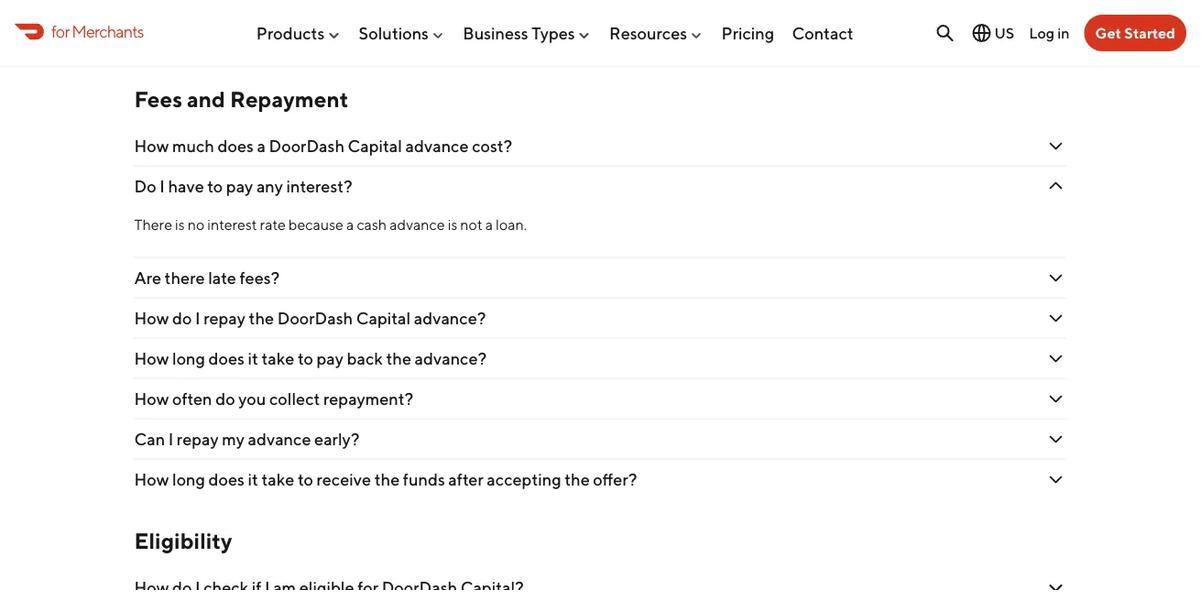 Task type: locate. For each thing, give the bounding box(es) containing it.
1 vertical spatial repay
[[177, 430, 219, 449]]

advance
[[406, 136, 469, 156], [390, 216, 445, 233], [248, 430, 311, 449]]

chevron down image
[[1046, 27, 1068, 49], [1046, 135, 1068, 157], [1046, 176, 1068, 198], [1046, 308, 1068, 330], [1046, 429, 1068, 451], [1046, 578, 1068, 590]]

my
[[222, 430, 245, 449]]

1 vertical spatial it
[[248, 470, 258, 490]]

2 chevron down image from the top
[[1046, 348, 1068, 370]]

1 vertical spatial long
[[172, 470, 205, 490]]

not
[[461, 216, 483, 233]]

0 horizontal spatial pay
[[226, 177, 253, 196]]

the right back
[[386, 349, 412, 369]]

does for how much does a doordash capital advance cost?
[[218, 136, 254, 156]]

to left receive
[[298, 470, 313, 490]]

2 vertical spatial i
[[168, 430, 173, 449]]

1 how from the top
[[134, 136, 169, 156]]

a up any
[[257, 136, 266, 156]]

3 chevron down image from the top
[[1046, 176, 1068, 198]]

resources
[[610, 23, 688, 43]]

6 chevron down image from the top
[[1046, 578, 1068, 590]]

the left offer?
[[565, 470, 590, 490]]

does
[[218, 136, 254, 156], [209, 349, 245, 369], [209, 470, 245, 490]]

2 vertical spatial to
[[298, 470, 313, 490]]

0 vertical spatial repay
[[204, 309, 246, 328]]

is left no
[[175, 216, 185, 233]]

repay down late
[[204, 309, 246, 328]]

1 long from the top
[[172, 349, 205, 369]]

eligibility
[[134, 529, 232, 555]]

log in
[[1030, 24, 1070, 42]]

late
[[208, 268, 236, 288]]

1 vertical spatial to
[[298, 349, 313, 369]]

it down the can i repay my advance early?
[[248, 470, 258, 490]]

business types link
[[463, 16, 592, 50]]

1 vertical spatial advance?
[[415, 349, 487, 369]]

do
[[172, 309, 192, 328], [216, 389, 235, 409]]

capital up back
[[356, 309, 411, 328]]

do down there
[[172, 309, 192, 328]]

2 horizontal spatial a
[[486, 216, 493, 233]]

doordash up interest?
[[269, 136, 345, 156]]

1 vertical spatial do
[[216, 389, 235, 409]]

a
[[257, 136, 266, 156], [347, 216, 354, 233], [486, 216, 493, 233]]

chevron down image inside button
[[1046, 578, 1068, 590]]

it
[[248, 349, 258, 369], [248, 470, 258, 490]]

advance down how often do you collect repayment?
[[248, 430, 311, 449]]

do left you
[[216, 389, 235, 409]]

pay
[[226, 177, 253, 196], [317, 349, 344, 369]]

there
[[134, 216, 172, 233]]

how for how much does a doordash capital advance cost?
[[134, 136, 169, 156]]

pay left any
[[226, 177, 253, 196]]

globe line image
[[971, 22, 993, 44]]

get started button
[[1085, 15, 1187, 51]]

5 chevron down image from the top
[[1046, 429, 1068, 451]]

does up you
[[209, 349, 245, 369]]

chevron down image for are there late fees?
[[1046, 267, 1068, 289]]

how much does a doordash capital advance cost?
[[134, 136, 513, 156]]

a right not on the top left
[[486, 216, 493, 233]]

take down the can i repay my advance early?
[[262, 470, 295, 490]]

doordash
[[269, 136, 345, 156], [278, 309, 353, 328]]

0 vertical spatial i
[[160, 177, 165, 196]]

2 chevron down image from the top
[[1046, 135, 1068, 157]]

0 vertical spatial does
[[218, 136, 254, 156]]

1 take from the top
[[262, 349, 295, 369]]

i
[[160, 177, 165, 196], [195, 309, 200, 328], [168, 430, 173, 449]]

doordash up how long does it take to pay back the advance? on the left bottom of page
[[278, 309, 353, 328]]

does for how long does it take to pay back the advance?
[[209, 349, 245, 369]]

chevron down image for doordash
[[1046, 308, 1068, 330]]

for merchants link
[[15, 19, 144, 44]]

2 vertical spatial does
[[209, 470, 245, 490]]

to down 'how do i repay the doordash capital advance?'
[[298, 349, 313, 369]]

1 vertical spatial take
[[262, 470, 295, 490]]

1 vertical spatial doordash
[[278, 309, 353, 328]]

repay
[[204, 309, 246, 328], [177, 430, 219, 449]]

1 chevron down image from the top
[[1046, 267, 1068, 289]]

no
[[188, 216, 205, 233]]

to right have in the left of the page
[[207, 177, 223, 196]]

advance?
[[414, 309, 486, 328], [415, 349, 487, 369]]

long up eligibility
[[172, 470, 205, 490]]

solutions
[[359, 23, 429, 43]]

chevron down image for how often do you collect repayment?
[[1046, 388, 1068, 410]]

1 horizontal spatial do
[[216, 389, 235, 409]]

a left cash
[[347, 216, 354, 233]]

can i repay my advance early?
[[134, 430, 360, 449]]

can
[[134, 430, 165, 449]]

2 horizontal spatial i
[[195, 309, 200, 328]]

0 vertical spatial it
[[248, 349, 258, 369]]

i down are there late fees?
[[195, 309, 200, 328]]

does up do i have to pay any interest?
[[218, 136, 254, 156]]

cost?
[[472, 136, 513, 156]]

2 take from the top
[[262, 470, 295, 490]]

0 vertical spatial advance?
[[414, 309, 486, 328]]

1 vertical spatial capital
[[356, 309, 411, 328]]

it up you
[[248, 349, 258, 369]]

3 chevron down image from the top
[[1046, 388, 1068, 410]]

1 horizontal spatial i
[[168, 430, 173, 449]]

how
[[134, 136, 169, 156], [134, 309, 169, 328], [134, 349, 169, 369], [134, 389, 169, 409], [134, 470, 169, 490]]

business types
[[463, 23, 575, 43]]

how for how do i repay the doordash capital advance?
[[134, 309, 169, 328]]

3 how from the top
[[134, 349, 169, 369]]

is right what
[[180, 28, 191, 47]]

1 vertical spatial pay
[[317, 349, 344, 369]]

contact link
[[793, 16, 854, 50]]

0 vertical spatial to
[[207, 177, 223, 196]]

4 how from the top
[[134, 389, 169, 409]]

long up often
[[172, 349, 205, 369]]

interest?
[[287, 177, 353, 196]]

how do i repay the doordash capital advance?
[[134, 309, 486, 328]]

long
[[172, 349, 205, 369], [172, 470, 205, 490]]

take
[[262, 349, 295, 369], [262, 470, 295, 490]]

2 long from the top
[[172, 470, 205, 490]]

merchants
[[72, 21, 144, 41]]

us
[[995, 24, 1015, 42]]

interest
[[207, 216, 257, 233]]

pricing link
[[722, 16, 775, 50]]

0 vertical spatial pay
[[226, 177, 253, 196]]

0 horizontal spatial i
[[160, 177, 165, 196]]

products
[[257, 23, 325, 43]]

repay left the my
[[177, 430, 219, 449]]

it for receive
[[248, 470, 258, 490]]

take up how often do you collect repayment?
[[262, 349, 295, 369]]

1 it from the top
[[248, 349, 258, 369]]

5 how from the top
[[134, 470, 169, 490]]

business
[[463, 23, 529, 43]]

advance left cost?
[[406, 136, 469, 156]]

0 vertical spatial take
[[262, 349, 295, 369]]

to for receive
[[298, 470, 313, 490]]

loan.
[[496, 216, 527, 233]]

is
[[180, 28, 191, 47], [175, 216, 185, 233], [448, 216, 458, 233]]

how for how long does it take to receive the funds after accepting the offer?
[[134, 470, 169, 490]]

2 it from the top
[[248, 470, 258, 490]]

accepting
[[487, 470, 562, 490]]

how often do you collect repayment?
[[134, 389, 417, 409]]

the
[[249, 309, 274, 328], [386, 349, 412, 369], [375, 470, 400, 490], [565, 470, 590, 490]]

1 chevron down image from the top
[[1046, 27, 1068, 49]]

products link
[[257, 16, 341, 50]]

much
[[172, 136, 215, 156]]

to
[[207, 177, 223, 196], [298, 349, 313, 369], [298, 470, 313, 490]]

there
[[165, 268, 205, 288]]

chevron down image
[[1046, 267, 1068, 289], [1046, 348, 1068, 370], [1046, 388, 1068, 410], [1046, 469, 1068, 491]]

log
[[1030, 24, 1055, 42]]

capital
[[348, 136, 402, 156], [356, 309, 411, 328]]

is for there
[[175, 216, 185, 233]]

cash
[[357, 216, 387, 233]]

i right can
[[168, 430, 173, 449]]

0 vertical spatial long
[[172, 349, 205, 369]]

2 how from the top
[[134, 309, 169, 328]]

0 vertical spatial do
[[172, 309, 192, 328]]

chevron down image for early?
[[1046, 429, 1068, 451]]

1 vertical spatial does
[[209, 349, 245, 369]]

pay left back
[[317, 349, 344, 369]]

1 horizontal spatial a
[[347, 216, 354, 233]]

capital up interest?
[[348, 136, 402, 156]]

advance right cash
[[390, 216, 445, 233]]

does for how long does it take to receive the funds after accepting the offer?
[[209, 470, 245, 490]]

take for pay
[[262, 349, 295, 369]]

funds
[[403, 470, 445, 490]]

4 chevron down image from the top
[[1046, 469, 1068, 491]]

i right do
[[160, 177, 165, 196]]

4 chevron down image from the top
[[1046, 308, 1068, 330]]

does down the my
[[209, 470, 245, 490]]



Task type: describe. For each thing, give the bounding box(es) containing it.
started
[[1125, 24, 1176, 42]]

i for have
[[160, 177, 165, 196]]

get started
[[1096, 24, 1176, 42]]

for merchants
[[51, 21, 144, 41]]

after
[[449, 470, 484, 490]]

repayment?
[[324, 389, 414, 409]]

often
[[172, 389, 212, 409]]

0 horizontal spatial a
[[257, 136, 266, 156]]

because
[[289, 216, 344, 233]]

collect
[[269, 389, 320, 409]]

have
[[168, 177, 204, 196]]

in
[[1058, 24, 1070, 42]]

there is no interest rate because a cash advance is not a loan.
[[134, 216, 530, 233]]

solutions link
[[359, 16, 445, 50]]

are there late fees?
[[134, 268, 283, 288]]

1 vertical spatial i
[[195, 309, 200, 328]]

0 vertical spatial capital
[[348, 136, 402, 156]]

the down fees?
[[249, 309, 274, 328]]

1 horizontal spatial pay
[[317, 349, 344, 369]]

log in link
[[1030, 24, 1070, 42]]

do
[[134, 177, 156, 196]]

are
[[134, 268, 161, 288]]

you
[[239, 389, 266, 409]]

resources link
[[610, 16, 704, 50]]

to for pay
[[298, 349, 313, 369]]

0 vertical spatial doordash
[[269, 136, 345, 156]]

is left not on the top left
[[448, 216, 458, 233]]

how long does it take to pay back the advance?
[[134, 349, 487, 369]]

get
[[1096, 24, 1122, 42]]

long for how long does it take to receive the funds after accepting the offer?
[[172, 470, 205, 490]]

long for how long does it take to pay back the advance?
[[172, 349, 205, 369]]

the left funds
[[375, 470, 400, 490]]

what
[[134, 28, 177, 47]]

do i have to pay any interest?
[[134, 177, 353, 196]]

contact
[[793, 23, 854, 43]]

1 vertical spatial advance
[[390, 216, 445, 233]]

fees
[[134, 86, 182, 112]]

back
[[347, 349, 383, 369]]

what is parafin?
[[134, 28, 257, 47]]

how for how often do you collect repayment?
[[134, 389, 169, 409]]

offer?
[[593, 470, 637, 490]]

chevron down image for capital
[[1046, 135, 1068, 157]]

is for what
[[180, 28, 191, 47]]

0 horizontal spatial do
[[172, 309, 192, 328]]

how long does it take to receive the funds after accepting the offer?
[[134, 470, 637, 490]]

take for receive
[[262, 470, 295, 490]]

i for repay
[[168, 430, 173, 449]]

types
[[532, 23, 575, 43]]

early?
[[314, 430, 360, 449]]

pricing
[[722, 23, 775, 43]]

and
[[187, 86, 226, 112]]

any
[[257, 177, 283, 196]]

chevron down image for any
[[1046, 176, 1068, 198]]

chevron down image for how long does it take to receive the funds after accepting the offer?
[[1046, 469, 1068, 491]]

receive
[[317, 470, 371, 490]]

how for how long does it take to pay back the advance?
[[134, 349, 169, 369]]

fees and repayment
[[134, 86, 349, 112]]

parafin?
[[195, 28, 257, 47]]

rate
[[260, 216, 286, 233]]

2 vertical spatial advance
[[248, 430, 311, 449]]

it for pay
[[248, 349, 258, 369]]

0 vertical spatial advance
[[406, 136, 469, 156]]

for
[[51, 21, 69, 41]]

fees?
[[240, 268, 280, 288]]

repayment
[[230, 86, 349, 112]]

chevron down button
[[134, 569, 1068, 590]]

chevron down image for how long does it take to pay back the advance?
[[1046, 348, 1068, 370]]



Task type: vqa. For each thing, say whether or not it's contained in the screenshot.
other additional
no



